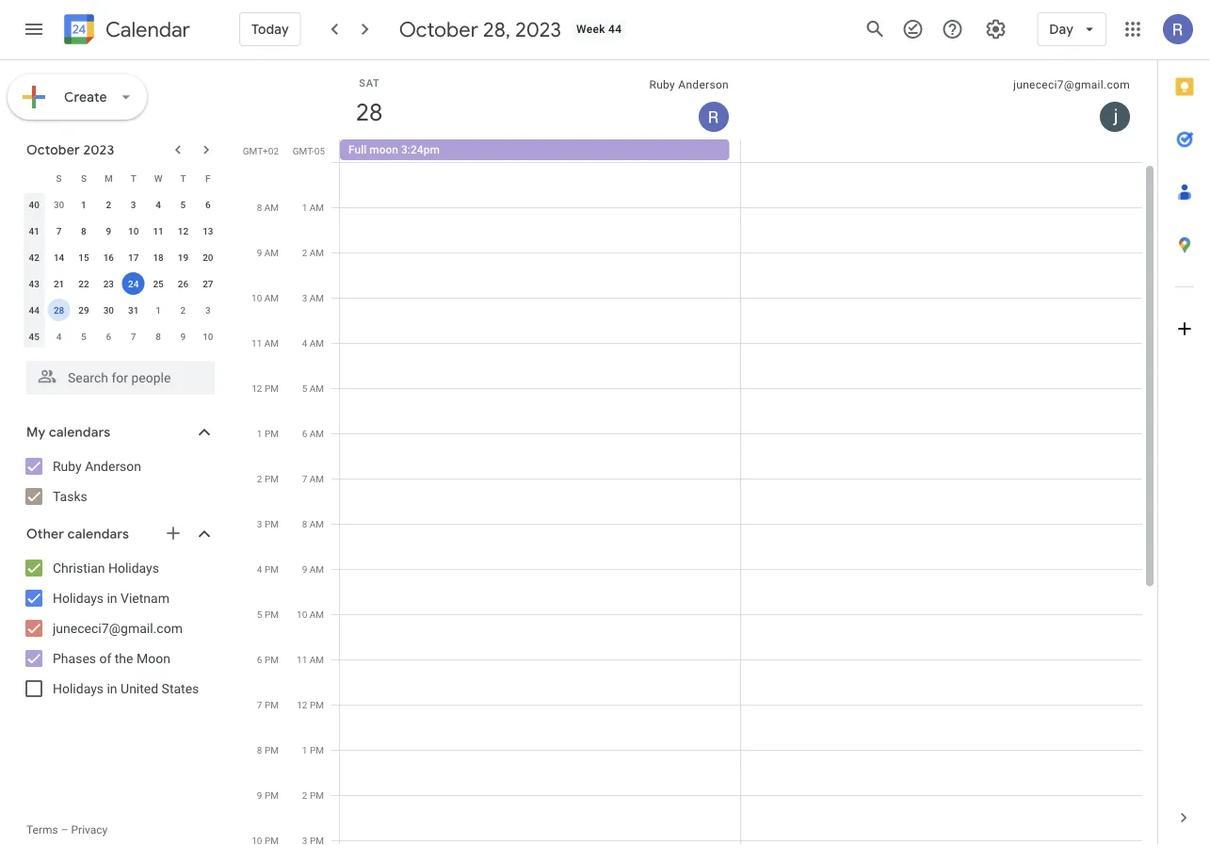 Task type: describe. For each thing, give the bounding box(es) containing it.
october 2023 grid
[[18, 165, 220, 350]]

9 left 10 element
[[106, 225, 111, 236]]

10 right november 3 element
[[252, 292, 262, 303]]

31 element
[[122, 299, 145, 321]]

sat
[[359, 77, 380, 89]]

1 left 6 am
[[257, 428, 262, 439]]

1 cell from the left
[[340, 162, 741, 845]]

full moon 3:24pm row
[[332, 139, 1158, 162]]

1 vertical spatial 12
[[252, 383, 262, 394]]

9 pm
[[257, 790, 279, 801]]

–
[[61, 823, 68, 837]]

am right 6 pm
[[310, 654, 324, 665]]

united
[[121, 681, 158, 696]]

1 vertical spatial 2 pm
[[302, 790, 324, 801]]

7 for 7 am
[[302, 473, 307, 484]]

other calendars button
[[4, 519, 234, 549]]

4 for 4 am
[[302, 337, 307, 349]]

2 right 9 pm
[[302, 790, 308, 801]]

0 horizontal spatial 9 am
[[257, 247, 279, 258]]

30 element
[[97, 299, 120, 321]]

7 right the 41
[[56, 225, 62, 236]]

15
[[78, 252, 89, 263]]

today button
[[239, 7, 301, 52]]

3 for 3 am
[[302, 292, 307, 303]]

7 am
[[302, 473, 324, 484]]

6 pm
[[257, 654, 279, 665]]

calendar heading
[[102, 16, 190, 43]]

11 inside row group
[[153, 225, 164, 236]]

vietnam
[[121, 590, 170, 606]]

6 for 6 am
[[302, 428, 307, 439]]

of
[[99, 651, 111, 666]]

pm right 9 pm
[[310, 790, 324, 801]]

4 pm
[[257, 563, 279, 575]]

november 6 element
[[97, 325, 120, 348]]

my calendars button
[[4, 417, 234, 448]]

Search for people text field
[[38, 361, 204, 395]]

7 for 7 pm
[[257, 699, 262, 710]]

day
[[1050, 21, 1074, 38]]

26 element
[[172, 272, 194, 295]]

main drawer image
[[23, 18, 45, 41]]

am left 2 am
[[264, 247, 279, 258]]

holidays for holidays in united states
[[53, 681, 104, 696]]

8 right 3 pm
[[302, 518, 307, 529]]

1 t from the left
[[131, 172, 136, 184]]

f
[[205, 172, 211, 184]]

5 for 5 pm
[[257, 609, 262, 620]]

12 inside row group
[[178, 225, 189, 236]]

full moon 3:24pm button
[[340, 139, 730, 160]]

28 grid
[[241, 60, 1158, 845]]

terms link
[[26, 823, 58, 837]]

am left 4 am
[[265, 337, 279, 349]]

calendars for other calendars
[[68, 526, 129, 543]]

pm left 6 am
[[265, 428, 279, 439]]

3 for november 3 element
[[205, 304, 211, 316]]

7 pm
[[257, 699, 279, 710]]

settings menu image
[[985, 18, 1007, 41]]

20 element
[[197, 246, 219, 269]]

8 left 1 am
[[257, 202, 262, 213]]

today
[[252, 21, 289, 38]]

week 44
[[577, 23, 622, 36]]

holidays in united states
[[53, 681, 199, 696]]

create
[[64, 89, 107, 106]]

terms
[[26, 823, 58, 837]]

pm down 6 pm
[[265, 699, 279, 710]]

28 column header
[[340, 60, 741, 139]]

am down 7 am
[[310, 518, 324, 529]]

gmt+02
[[243, 145, 279, 156]]

2 horizontal spatial 12
[[297, 699, 308, 710]]

05
[[314, 145, 325, 156]]

6 am
[[302, 428, 324, 439]]

privacy
[[71, 823, 108, 837]]

2 s from the left
[[81, 172, 87, 184]]

week
[[577, 23, 606, 36]]

moon
[[137, 651, 170, 666]]

6 for 6 pm
[[257, 654, 262, 665]]

ruby inside the my calendars list
[[53, 458, 82, 474]]

18
[[153, 252, 164, 263]]

0 vertical spatial holidays
[[108, 560, 159, 576]]

13 element
[[197, 220, 219, 242]]

1 right 8 pm
[[302, 744, 308, 756]]

9 right 20 element
[[257, 247, 262, 258]]

create button
[[8, 74, 147, 120]]

10 right 5 pm
[[297, 609, 307, 620]]

phases
[[53, 651, 96, 666]]

row containing 40
[[22, 191, 220, 218]]

8 down 7 pm
[[257, 744, 262, 756]]

3 up 10 element
[[131, 199, 136, 210]]

24, today element
[[122, 272, 145, 295]]

pm right 8 pm
[[310, 744, 324, 756]]

ruby anderson inside '28' column header
[[650, 78, 729, 91]]

november 8 element
[[147, 325, 170, 348]]

row containing 42
[[22, 244, 220, 270]]

22
[[78, 278, 89, 289]]

1 horizontal spatial 8 am
[[302, 518, 324, 529]]

calendar
[[106, 16, 190, 43]]

1 vertical spatial 2023
[[83, 141, 114, 158]]

m
[[105, 172, 113, 184]]

0 horizontal spatial 2 pm
[[257, 473, 279, 484]]

1 horizontal spatial 12 pm
[[297, 699, 324, 710]]

other
[[26, 526, 64, 543]]

full
[[349, 143, 367, 156]]

8 inside 'november 8' element
[[156, 331, 161, 342]]

holidays for holidays in vietnam
[[53, 590, 104, 606]]

pm down 8 pm
[[265, 790, 279, 801]]

28 element
[[48, 299, 70, 321]]

19
[[178, 252, 189, 263]]

the
[[115, 651, 133, 666]]

am down 2 am
[[310, 292, 324, 303]]

4 am
[[302, 337, 324, 349]]

2 down m
[[106, 199, 111, 210]]

calendars for my calendars
[[49, 424, 111, 441]]

23 element
[[97, 272, 120, 295]]

19 element
[[172, 246, 194, 269]]

15 element
[[72, 246, 95, 269]]

45
[[29, 331, 39, 342]]

pm down 7 pm
[[265, 744, 279, 756]]

5 for november 5 element
[[81, 331, 86, 342]]

2 left november 3 element
[[181, 304, 186, 316]]

ruby inside '28' column header
[[650, 78, 676, 91]]

28,
[[483, 16, 511, 42]]

4 for november 4 element
[[56, 331, 62, 342]]

my calendars
[[26, 424, 111, 441]]

18 element
[[147, 246, 170, 269]]

other calendars
[[26, 526, 129, 543]]

42
[[29, 252, 39, 263]]

41
[[29, 225, 39, 236]]

28 inside cell
[[54, 304, 64, 316]]

pm down 3 pm
[[265, 563, 279, 575]]

0 vertical spatial 12 pm
[[252, 383, 279, 394]]

28 inside column header
[[355, 97, 382, 128]]

october 28, 2023
[[399, 16, 562, 42]]

29 element
[[72, 299, 95, 321]]

1 vertical spatial 1 pm
[[302, 744, 324, 756]]

am left 3 am
[[265, 292, 279, 303]]

24
[[128, 278, 139, 289]]

pm left 7 am
[[265, 473, 279, 484]]

pm up 4 pm
[[265, 518, 279, 529]]

3 for 3 pm
[[257, 518, 262, 529]]

my
[[26, 424, 46, 441]]

10 element
[[122, 220, 145, 242]]

day button
[[1038, 7, 1107, 52]]

sat 28
[[355, 77, 382, 128]]

pm down 4 pm
[[265, 609, 279, 620]]

4 for 4 pm
[[257, 563, 262, 575]]

christian
[[53, 560, 105, 576]]

in for vietnam
[[107, 590, 117, 606]]

1 horizontal spatial 44
[[609, 23, 622, 36]]



Task type: locate. For each thing, give the bounding box(es) containing it.
8 right the november 7 element
[[156, 331, 161, 342]]

row containing 44
[[22, 297, 220, 323]]

30 for 30 element at the left top of page
[[103, 304, 114, 316]]

saturday, october 28 element
[[348, 90, 391, 134]]

1 s from the left
[[56, 172, 62, 184]]

row group
[[22, 191, 220, 350]]

14
[[54, 252, 64, 263]]

privacy link
[[71, 823, 108, 837]]

calendars right my
[[49, 424, 111, 441]]

holidays in vietnam
[[53, 590, 170, 606]]

0 horizontal spatial 44
[[29, 304, 39, 316]]

2 vertical spatial holidays
[[53, 681, 104, 696]]

am right 4 pm
[[310, 563, 324, 575]]

row containing 45
[[22, 323, 220, 350]]

states
[[162, 681, 199, 696]]

october left 28,
[[399, 16, 479, 42]]

0 horizontal spatial october
[[26, 141, 80, 158]]

0 vertical spatial 11
[[153, 225, 164, 236]]

0 horizontal spatial 12 pm
[[252, 383, 279, 394]]

1 am
[[302, 202, 324, 213]]

anderson
[[679, 78, 729, 91], [85, 458, 141, 474]]

0 horizontal spatial 28
[[54, 304, 64, 316]]

1 vertical spatial october
[[26, 141, 80, 158]]

2023 up m
[[83, 141, 114, 158]]

14 element
[[48, 246, 70, 269]]

1 up 2 am
[[302, 202, 307, 213]]

calendars up the christian holidays
[[68, 526, 129, 543]]

10
[[128, 225, 139, 236], [252, 292, 262, 303], [203, 331, 213, 342], [297, 609, 307, 620]]

junececi7@gmail.com inside other calendars list
[[53, 620, 183, 636]]

30 right "40"
[[54, 199, 64, 210]]

4 left november 5 element
[[56, 331, 62, 342]]

0 horizontal spatial 1 pm
[[257, 428, 279, 439]]

0 vertical spatial 28
[[355, 97, 382, 128]]

row containing 41
[[22, 218, 220, 244]]

ruby anderson up full moon 3:24pm row
[[650, 78, 729, 91]]

17 element
[[122, 246, 145, 269]]

0 vertical spatial 44
[[609, 23, 622, 36]]

october 2023
[[26, 141, 114, 158]]

holidays down "christian"
[[53, 590, 104, 606]]

4
[[156, 199, 161, 210], [56, 331, 62, 342], [302, 337, 307, 349], [257, 563, 262, 575]]

11 right 10 element
[[153, 225, 164, 236]]

0 vertical spatial in
[[107, 590, 117, 606]]

1 vertical spatial anderson
[[85, 458, 141, 474]]

1 pm right 8 pm
[[302, 744, 324, 756]]

43
[[29, 278, 39, 289]]

44 right week
[[609, 23, 622, 36]]

1 vertical spatial junececi7@gmail.com
[[53, 620, 183, 636]]

1 horizontal spatial ruby anderson
[[650, 78, 729, 91]]

12 element
[[172, 220, 194, 242]]

31
[[128, 304, 139, 316]]

october for october 2023
[[26, 141, 80, 158]]

junececi7@gmail.com
[[1014, 78, 1131, 91], [53, 620, 183, 636]]

5 down 4 pm
[[257, 609, 262, 620]]

2 pm right 9 pm
[[302, 790, 324, 801]]

1 horizontal spatial 11
[[252, 337, 262, 349]]

25 element
[[147, 272, 170, 295]]

2 pm
[[257, 473, 279, 484], [302, 790, 324, 801]]

1 vertical spatial ruby anderson
[[53, 458, 141, 474]]

3 pm
[[257, 518, 279, 529]]

10 right november 9 element
[[203, 331, 213, 342]]

1 vertical spatial 44
[[29, 304, 39, 316]]

9 left "november 10" element
[[181, 331, 186, 342]]

9 down 8 pm
[[257, 790, 262, 801]]

cell
[[340, 162, 741, 845], [741, 162, 1143, 845]]

0 vertical spatial ruby
[[650, 78, 676, 91]]

7 for the november 7 element
[[131, 331, 136, 342]]

1 horizontal spatial 9 am
[[302, 563, 324, 575]]

5 right november 4 element
[[81, 331, 86, 342]]

s
[[56, 172, 62, 184], [81, 172, 87, 184]]

30 for september 30 element
[[54, 199, 64, 210]]

terms – privacy
[[26, 823, 108, 837]]

10 left 11 element at left
[[128, 225, 139, 236]]

11 element
[[147, 220, 170, 242]]

3:24pm
[[401, 143, 440, 156]]

anderson inside the my calendars list
[[85, 458, 141, 474]]

28
[[355, 97, 382, 128], [54, 304, 64, 316]]

november 7 element
[[122, 325, 145, 348]]

ruby
[[650, 78, 676, 91], [53, 458, 82, 474]]

0 horizontal spatial s
[[56, 172, 62, 184]]

november 5 element
[[72, 325, 95, 348]]

in left united
[[107, 681, 117, 696]]

0 vertical spatial 2023
[[516, 16, 562, 42]]

0 horizontal spatial junececi7@gmail.com
[[53, 620, 183, 636]]

8 am
[[257, 202, 279, 213], [302, 518, 324, 529]]

2
[[106, 199, 111, 210], [302, 247, 307, 258], [181, 304, 186, 316], [257, 473, 262, 484], [302, 790, 308, 801]]

1 vertical spatial 11 am
[[297, 654, 324, 665]]

26
[[178, 278, 189, 289]]

12 pm right 7 pm
[[297, 699, 324, 710]]

0 vertical spatial junececi7@gmail.com
[[1014, 78, 1131, 91]]

my calendars list
[[4, 451, 234, 512]]

september 30 element
[[48, 193, 70, 216]]

24 cell
[[121, 270, 146, 297]]

pm left 5 am
[[265, 383, 279, 394]]

0 vertical spatial ruby anderson
[[650, 78, 729, 91]]

t
[[131, 172, 136, 184], [180, 172, 186, 184]]

1 vertical spatial 11
[[252, 337, 262, 349]]

holidays down phases
[[53, 681, 104, 696]]

6 for november 6 element
[[106, 331, 111, 342]]

1 vertical spatial holidays
[[53, 590, 104, 606]]

am right 5 pm
[[310, 609, 324, 620]]

junececi7@gmail.com inside 28 grid
[[1014, 78, 1131, 91]]

0 horizontal spatial ruby
[[53, 458, 82, 474]]

0 vertical spatial october
[[399, 16, 479, 42]]

1 pm
[[257, 428, 279, 439], [302, 744, 324, 756]]

2 in from the top
[[107, 681, 117, 696]]

2 horizontal spatial 11
[[297, 654, 307, 665]]

0 vertical spatial 10 am
[[252, 292, 279, 303]]

None search field
[[0, 353, 234, 395]]

october up september 30 element
[[26, 141, 80, 158]]

am down 4 am
[[310, 383, 324, 394]]

11 am right 6 pm
[[297, 654, 324, 665]]

2 t from the left
[[180, 172, 186, 184]]

9
[[106, 225, 111, 236], [257, 247, 262, 258], [181, 331, 186, 342], [302, 563, 307, 575], [257, 790, 262, 801]]

am up 2 am
[[310, 202, 324, 213]]

29
[[78, 304, 89, 316]]

16 element
[[97, 246, 120, 269]]

9 inside november 9 element
[[181, 331, 186, 342]]

1 vertical spatial ruby
[[53, 458, 82, 474]]

2 pm left 7 am
[[257, 473, 279, 484]]

am down 5 am
[[310, 428, 324, 439]]

10 am left 3 am
[[252, 292, 279, 303]]

11 right 6 pm
[[297, 654, 307, 665]]

anderson up full moon 3:24pm row
[[679, 78, 729, 91]]

4 down 3 am
[[302, 337, 307, 349]]

2 vertical spatial 12
[[297, 699, 308, 710]]

1 vertical spatial 28
[[54, 304, 64, 316]]

holidays up vietnam
[[108, 560, 159, 576]]

calendar element
[[60, 10, 190, 52]]

0 horizontal spatial ruby anderson
[[53, 458, 141, 474]]

in for united
[[107, 681, 117, 696]]

november 4 element
[[48, 325, 70, 348]]

add other calendars image
[[164, 524, 183, 543]]

8 am left 1 am
[[257, 202, 279, 213]]

0 vertical spatial 30
[[54, 199, 64, 210]]

0 vertical spatial 1 pm
[[257, 428, 279, 439]]

28 cell
[[47, 297, 71, 323]]

1 vertical spatial 8 am
[[302, 518, 324, 529]]

1 vertical spatial 9 am
[[302, 563, 324, 575]]

44 inside row group
[[29, 304, 39, 316]]

22 element
[[72, 272, 95, 295]]

11 am left 4 am
[[252, 337, 279, 349]]

tasks
[[53, 489, 87, 504]]

2 vertical spatial 11
[[297, 654, 307, 665]]

1 horizontal spatial t
[[180, 172, 186, 184]]

gmt-05
[[293, 145, 325, 156]]

anderson down my calendars "dropdown button" on the left of the page
[[85, 458, 141, 474]]

0 horizontal spatial 11
[[153, 225, 164, 236]]

t right m
[[131, 172, 136, 184]]

12 pm left 5 am
[[252, 383, 279, 394]]

1 horizontal spatial anderson
[[679, 78, 729, 91]]

november 10 element
[[197, 325, 219, 348]]

1 horizontal spatial 1 pm
[[302, 744, 324, 756]]

0 vertical spatial 8 am
[[257, 202, 279, 213]]

junececi7@gmail.com down day popup button
[[1014, 78, 1131, 91]]

7 down 6 pm
[[257, 699, 262, 710]]

21 element
[[48, 272, 70, 295]]

1 vertical spatial 30
[[103, 304, 114, 316]]

pm up 7 pm
[[265, 654, 279, 665]]

12 right 7 pm
[[297, 699, 308, 710]]

27 element
[[197, 272, 219, 295]]

1 horizontal spatial 11 am
[[297, 654, 324, 665]]

7 inside the november 7 element
[[131, 331, 136, 342]]

s up september 30 element
[[56, 172, 62, 184]]

5
[[181, 199, 186, 210], [81, 331, 86, 342], [302, 383, 307, 394], [257, 609, 262, 620]]

junececi7@gmail.com up phases of the moon
[[53, 620, 183, 636]]

1
[[81, 199, 86, 210], [302, 202, 307, 213], [156, 304, 161, 316], [257, 428, 262, 439], [302, 744, 308, 756]]

11
[[153, 225, 164, 236], [252, 337, 262, 349], [297, 654, 307, 665]]

ruby anderson inside the my calendars list
[[53, 458, 141, 474]]

0 horizontal spatial 10 am
[[252, 292, 279, 303]]

6 right november 5 element
[[106, 331, 111, 342]]

12 right 11 element at left
[[178, 225, 189, 236]]

0 vertical spatial 9 am
[[257, 247, 279, 258]]

5 for 5 am
[[302, 383, 307, 394]]

am down 6 am
[[310, 473, 324, 484]]

20
[[203, 252, 213, 263]]

0 horizontal spatial t
[[131, 172, 136, 184]]

in
[[107, 590, 117, 606], [107, 681, 117, 696]]

3 up 4 pm
[[257, 518, 262, 529]]

2 cell from the left
[[741, 162, 1143, 845]]

moon
[[370, 143, 399, 156]]

1 horizontal spatial 2023
[[516, 16, 562, 42]]

november 3 element
[[197, 299, 219, 321]]

6
[[205, 199, 211, 210], [106, 331, 111, 342], [302, 428, 307, 439], [257, 654, 262, 665]]

2 up 3 pm
[[257, 473, 262, 484]]

9 am
[[257, 247, 279, 258], [302, 563, 324, 575]]

calendars inside "dropdown button"
[[49, 424, 111, 441]]

6 down 5 pm
[[257, 654, 262, 665]]

0 horizontal spatial 12
[[178, 225, 189, 236]]

row group containing 40
[[22, 191, 220, 350]]

november 1 element
[[147, 299, 170, 321]]

1 horizontal spatial october
[[399, 16, 479, 42]]

1 horizontal spatial s
[[81, 172, 87, 184]]

4 up 11 element at left
[[156, 199, 161, 210]]

30
[[54, 199, 64, 210], [103, 304, 114, 316]]

anderson inside '28' column header
[[679, 78, 729, 91]]

w
[[154, 172, 162, 184]]

1 vertical spatial in
[[107, 681, 117, 696]]

row containing s
[[22, 165, 220, 191]]

2023 right 28,
[[516, 16, 562, 42]]

october for october 28, 2023
[[399, 16, 479, 42]]

1 in from the top
[[107, 590, 117, 606]]

7
[[56, 225, 62, 236], [131, 331, 136, 342], [302, 473, 307, 484], [257, 699, 262, 710]]

8 up 15 element
[[81, 225, 86, 236]]

27
[[203, 278, 213, 289]]

17
[[128, 252, 139, 263]]

0 horizontal spatial 2023
[[83, 141, 114, 158]]

28 down sat
[[355, 97, 382, 128]]

1 horizontal spatial ruby
[[650, 78, 676, 91]]

1 horizontal spatial 28
[[355, 97, 382, 128]]

12
[[178, 225, 189, 236], [252, 383, 262, 394], [297, 699, 308, 710]]

0 vertical spatial 11 am
[[252, 337, 279, 349]]

1 horizontal spatial 30
[[103, 304, 114, 316]]

9 am right 4 pm
[[302, 563, 324, 575]]

3 am
[[302, 292, 324, 303]]

6 down the f
[[205, 199, 211, 210]]

10 am right 5 pm
[[297, 609, 324, 620]]

8 pm
[[257, 744, 279, 756]]

am
[[264, 202, 279, 213], [310, 202, 324, 213], [264, 247, 279, 258], [310, 247, 324, 258], [265, 292, 279, 303], [310, 292, 324, 303], [265, 337, 279, 349], [310, 337, 324, 349], [310, 383, 324, 394], [310, 428, 324, 439], [310, 473, 324, 484], [310, 518, 324, 529], [310, 563, 324, 575], [310, 609, 324, 620], [310, 654, 324, 665]]

40
[[29, 199, 39, 210]]

21
[[54, 278, 64, 289]]

other calendars list
[[4, 553, 234, 704]]

3 right november 2 element
[[205, 304, 211, 316]]

13
[[203, 225, 213, 236]]

5 up 12 element
[[181, 199, 186, 210]]

44
[[609, 23, 622, 36], [29, 304, 39, 316]]

12 pm
[[252, 383, 279, 394], [297, 699, 324, 710]]

4 up 5 pm
[[257, 563, 262, 575]]

5 pm
[[257, 609, 279, 620]]

christian holidays
[[53, 560, 159, 576]]

1 vertical spatial 12 pm
[[297, 699, 324, 710]]

0 vertical spatial 2 pm
[[257, 473, 279, 484]]

am left 1 am
[[264, 202, 279, 213]]

5 am
[[302, 383, 324, 394]]

0 horizontal spatial 30
[[54, 199, 64, 210]]

1 horizontal spatial 2 pm
[[302, 790, 324, 801]]

1 horizontal spatial 10 am
[[297, 609, 324, 620]]

0 vertical spatial 12
[[178, 225, 189, 236]]

1 vertical spatial 10 am
[[297, 609, 324, 620]]

44 left 28 element
[[29, 304, 39, 316]]

0 vertical spatial calendars
[[49, 424, 111, 441]]

row
[[332, 162, 1143, 845], [22, 165, 220, 191], [22, 191, 220, 218], [22, 218, 220, 244], [22, 244, 220, 270], [22, 270, 220, 297], [22, 297, 220, 323], [22, 323, 220, 350]]

am up 3 am
[[310, 247, 324, 258]]

2 up 3 am
[[302, 247, 307, 258]]

1 pm left 6 am
[[257, 428, 279, 439]]

0 horizontal spatial 11 am
[[252, 337, 279, 349]]

full moon 3:24pm
[[349, 143, 440, 156]]

10 am
[[252, 292, 279, 303], [297, 609, 324, 620]]

9 right 4 pm
[[302, 563, 307, 575]]

november 9 element
[[172, 325, 194, 348]]

11 am
[[252, 337, 279, 349], [297, 654, 324, 665]]

25
[[153, 278, 164, 289]]

16
[[103, 252, 114, 263]]

calendars
[[49, 424, 111, 441], [68, 526, 129, 543]]

row containing 43
[[22, 270, 220, 297]]

holidays
[[108, 560, 159, 576], [53, 590, 104, 606], [53, 681, 104, 696]]

1 horizontal spatial junececi7@gmail.com
[[1014, 78, 1131, 91]]

0 vertical spatial anderson
[[679, 78, 729, 91]]

gmt-
[[293, 145, 314, 156]]

8 am right 3 pm
[[302, 518, 324, 529]]

0 horizontal spatial anderson
[[85, 458, 141, 474]]

0 horizontal spatial 8 am
[[257, 202, 279, 213]]

calendars inside dropdown button
[[68, 526, 129, 543]]

phases of the moon
[[53, 651, 170, 666]]

pm right 7 pm
[[310, 699, 324, 710]]

1 right 31 'element'
[[156, 304, 161, 316]]

28 left 29
[[54, 304, 64, 316]]

23
[[103, 278, 114, 289]]

november 2 element
[[172, 299, 194, 321]]

6 down 5 am
[[302, 428, 307, 439]]

1 vertical spatial calendars
[[68, 526, 129, 543]]

2 am
[[302, 247, 324, 258]]

row group inside october 2023 grid
[[22, 191, 220, 350]]

tab list
[[1159, 60, 1211, 791]]

1 horizontal spatial 12
[[252, 383, 262, 394]]

am down 3 am
[[310, 337, 324, 349]]

1 right september 30 element
[[81, 199, 86, 210]]

ruby anderson down my calendars "dropdown button" on the left of the page
[[53, 458, 141, 474]]



Task type: vqa. For each thing, say whether or not it's contained in the screenshot.


